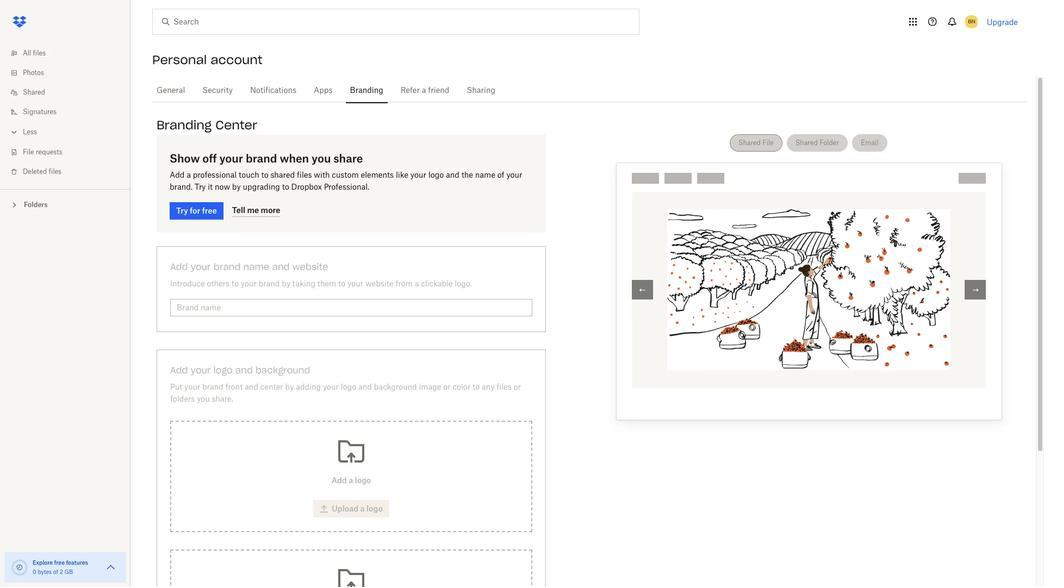 Task type: locate. For each thing, give the bounding box(es) containing it.
0 horizontal spatial of
[[53, 570, 58, 575]]

branding
[[350, 87, 383, 95], [157, 117, 212, 133]]

1 vertical spatial name
[[243, 262, 269, 272]]

free
[[202, 206, 217, 215], [54, 560, 65, 566]]

to
[[261, 172, 268, 179], [282, 184, 289, 191], [232, 281, 239, 288], [338, 281, 345, 288], [473, 384, 480, 392]]

0 horizontal spatial branding
[[157, 117, 212, 133]]

custom
[[332, 172, 359, 179]]

add for add your brand name and website
[[170, 262, 188, 272]]

1 horizontal spatial branding
[[350, 87, 383, 95]]

0 horizontal spatial shared
[[23, 89, 45, 96]]

brand up touch
[[246, 152, 277, 165]]

to left the any
[[473, 384, 480, 392]]

1 vertical spatial background
[[374, 384, 417, 392]]

photos link
[[9, 63, 131, 83]]

free inside explore free features 0 bytes of 2 gb
[[54, 560, 65, 566]]

0 vertical spatial branding
[[350, 87, 383, 95]]

a up brand.
[[187, 172, 191, 179]]

shared
[[23, 89, 45, 96], [738, 139, 761, 147], [796, 139, 818, 147]]

file left shared folder
[[763, 139, 774, 147]]

shared
[[271, 172, 295, 179]]

personal account
[[152, 52, 263, 67]]

of inside explore free features 0 bytes of 2 gb
[[53, 570, 58, 575]]

1 horizontal spatial a
[[415, 281, 419, 288]]

tell
[[232, 205, 245, 215]]

0 vertical spatial file
[[763, 139, 774, 147]]

2 vertical spatial a
[[415, 281, 419, 288]]

list containing all files
[[0, 37, 131, 189]]

add up brand.
[[170, 172, 185, 179]]

try left "it"
[[195, 184, 206, 191]]

upgrading
[[243, 184, 280, 191]]

2 or from the left
[[514, 384, 521, 392]]

general tab
[[152, 78, 189, 104]]

2 vertical spatial by
[[285, 384, 294, 392]]

add up put
[[170, 365, 188, 376]]

2 horizontal spatial a
[[422, 87, 426, 95]]

sharing tab
[[462, 78, 500, 104]]

file inside button
[[763, 139, 774, 147]]

logo left the
[[428, 172, 444, 179]]

1 vertical spatial add
[[170, 262, 188, 272]]

branding up show
[[157, 117, 212, 133]]

0 horizontal spatial you
[[197, 396, 210, 404]]

add a professional touch to shared files with custom elements like your logo and the name of your brand. try it now by upgrading to dropbox professional.
[[170, 172, 522, 191]]

0 horizontal spatial try
[[176, 206, 188, 215]]

0 vertical spatial name
[[475, 172, 495, 179]]

2 horizontal spatial shared
[[796, 139, 818, 147]]

you up with
[[312, 152, 331, 165]]

logo right adding
[[341, 384, 356, 392]]

brand
[[246, 152, 277, 165], [214, 262, 241, 272], [259, 281, 280, 288], [202, 384, 223, 392]]

try inside button
[[176, 206, 188, 215]]

shared file
[[738, 139, 774, 147]]

1 vertical spatial try
[[176, 206, 188, 215]]

1 vertical spatial file
[[23, 149, 34, 156]]

branding inside 'tab'
[[350, 87, 383, 95]]

file requests
[[23, 149, 62, 156]]

branding right apps
[[350, 87, 383, 95]]

1 vertical spatial free
[[54, 560, 65, 566]]

shared for shared file
[[738, 139, 761, 147]]

refer a friend
[[401, 87, 449, 95]]

files right all
[[33, 50, 46, 57]]

1 horizontal spatial logo
[[341, 384, 356, 392]]

professional
[[193, 172, 237, 179]]

0 vertical spatial logo
[[428, 172, 444, 179]]

0 vertical spatial try
[[195, 184, 206, 191]]

2 vertical spatial add
[[170, 365, 188, 376]]

all files link
[[9, 44, 131, 63]]

0 vertical spatial of
[[497, 172, 504, 179]]

tab list
[[152, 76, 1027, 104]]

0 horizontal spatial a
[[187, 172, 191, 179]]

a for professional
[[187, 172, 191, 179]]

of
[[497, 172, 504, 179], [53, 570, 58, 575]]

1 horizontal spatial shared
[[738, 139, 761, 147]]

logo
[[428, 172, 444, 179], [214, 365, 233, 376], [341, 384, 356, 392]]

files
[[33, 50, 46, 57], [49, 169, 62, 175], [297, 172, 312, 179], [497, 384, 512, 392]]

dropbox image
[[9, 11, 30, 33]]

2 vertical spatial logo
[[341, 384, 356, 392]]

free inside try for free button
[[202, 206, 217, 215]]

center
[[216, 117, 257, 133]]

brand.
[[170, 184, 193, 191]]

0 horizontal spatial or
[[443, 384, 451, 392]]

show off your brand when you share
[[170, 152, 363, 165]]

website
[[292, 262, 328, 272], [365, 281, 394, 288]]

try left 'for'
[[176, 206, 188, 215]]

a right from
[[415, 281, 419, 288]]

a inside tab
[[422, 87, 426, 95]]

and
[[446, 172, 459, 179], [272, 262, 290, 272], [235, 365, 253, 376], [245, 384, 258, 392], [358, 384, 372, 392]]

by right now
[[232, 184, 241, 191]]

taking
[[292, 281, 315, 288]]

add your brand name and website
[[170, 262, 328, 272]]

all
[[23, 50, 31, 57]]

file
[[763, 139, 774, 147], [23, 149, 34, 156]]

to inside put your brand front and center by adding your logo and background image or color to any files or folders you share.
[[473, 384, 480, 392]]

0 horizontal spatial background
[[256, 365, 310, 376]]

0 horizontal spatial logo
[[214, 365, 233, 376]]

Brand name input text field
[[177, 302, 526, 314]]

shared inside shared link
[[23, 89, 45, 96]]

0 vertical spatial by
[[232, 184, 241, 191]]

refer
[[401, 87, 420, 95]]

email
[[861, 139, 879, 147]]

0 vertical spatial website
[[292, 262, 328, 272]]

to right the 'others'
[[232, 281, 239, 288]]

1 vertical spatial logo
[[214, 365, 233, 376]]

tab list containing general
[[152, 76, 1027, 104]]

to up "upgrading"
[[261, 172, 268, 179]]

list
[[0, 37, 131, 189]]

general
[[157, 87, 185, 95]]

2 horizontal spatial logo
[[428, 172, 444, 179]]

less image
[[9, 127, 20, 138]]

or right the any
[[514, 384, 521, 392]]

files right the any
[[497, 384, 512, 392]]

shared inside shared folder button
[[796, 139, 818, 147]]

1 horizontal spatial of
[[497, 172, 504, 179]]

files inside all files link
[[33, 50, 46, 57]]

branding tab
[[346, 78, 388, 104]]

a inside add a professional touch to shared files with custom elements like your logo and the name of your brand. try it now by upgrading to dropbox professional.
[[187, 172, 191, 179]]

to right them
[[338, 281, 345, 288]]

free up 2
[[54, 560, 65, 566]]

1 vertical spatial you
[[197, 396, 210, 404]]

file down less
[[23, 149, 34, 156]]

0 vertical spatial you
[[312, 152, 331, 165]]

logo up front
[[214, 365, 233, 376]]

name inside add a professional touch to shared files with custom elements like your logo and the name of your brand. try it now by upgrading to dropbox professional.
[[475, 172, 495, 179]]

files right the "deleted"
[[49, 169, 62, 175]]

upgrade
[[987, 17, 1018, 26]]

brand down add your brand name and website
[[259, 281, 280, 288]]

1 horizontal spatial you
[[312, 152, 331, 165]]

explore
[[33, 560, 53, 566]]

logo inside put your brand front and center by adding your logo and background image or color to any files or folders you share.
[[341, 384, 356, 392]]

1 horizontal spatial free
[[202, 206, 217, 215]]

your
[[219, 152, 243, 165], [410, 172, 426, 179], [507, 172, 522, 179], [191, 262, 211, 272], [241, 281, 257, 288], [347, 281, 363, 288], [191, 365, 211, 376], [184, 384, 200, 392], [323, 384, 339, 392]]

1 horizontal spatial file
[[763, 139, 774, 147]]

1 or from the left
[[443, 384, 451, 392]]

introduce others to your brand by taking them to your website from a clickable logo.
[[170, 281, 472, 288]]

free right 'for'
[[202, 206, 217, 215]]

share
[[334, 152, 363, 165]]

website up taking
[[292, 262, 328, 272]]

less
[[23, 129, 37, 135]]

apps
[[314, 87, 333, 95]]

0 vertical spatial add
[[170, 172, 185, 179]]

0 vertical spatial background
[[256, 365, 310, 376]]

add up introduce
[[170, 262, 188, 272]]

add your logo and background
[[170, 365, 310, 376]]

1 horizontal spatial or
[[514, 384, 521, 392]]

Search text field
[[173, 16, 617, 28]]

brand up share.
[[202, 384, 223, 392]]

background left image
[[374, 384, 417, 392]]

like
[[396, 172, 408, 179]]

you left share.
[[197, 396, 210, 404]]

notifications tab
[[246, 78, 301, 104]]

a right refer
[[422, 87, 426, 95]]

files up dropbox
[[297, 172, 312, 179]]

by left taking
[[282, 281, 290, 288]]

0 vertical spatial free
[[202, 206, 217, 215]]

logo inside add a professional touch to shared files with custom elements like your logo and the name of your brand. try it now by upgrading to dropbox professional.
[[428, 172, 444, 179]]

of left 2
[[53, 570, 58, 575]]

branding for branding center
[[157, 117, 212, 133]]

website left from
[[365, 281, 394, 288]]

any
[[482, 384, 495, 392]]

by right "center"
[[285, 384, 294, 392]]

refer a friend tab
[[396, 78, 454, 104]]

1 horizontal spatial name
[[475, 172, 495, 179]]

shared folder button
[[787, 134, 848, 152]]

add inside add a professional touch to shared files with custom elements like your logo and the name of your brand. try it now by upgrading to dropbox professional.
[[170, 172, 185, 179]]

1 horizontal spatial background
[[374, 384, 417, 392]]

shared inside shared file button
[[738, 139, 761, 147]]

1 vertical spatial website
[[365, 281, 394, 288]]

tell me more
[[232, 205, 280, 215]]

of right the
[[497, 172, 504, 179]]

0 vertical spatial a
[[422, 87, 426, 95]]

add
[[170, 172, 185, 179], [170, 262, 188, 272], [170, 365, 188, 376]]

1 horizontal spatial try
[[195, 184, 206, 191]]

or
[[443, 384, 451, 392], [514, 384, 521, 392]]

branding center
[[157, 117, 257, 133]]

background
[[256, 365, 310, 376], [374, 384, 417, 392]]

1 vertical spatial a
[[187, 172, 191, 179]]

0 horizontal spatial free
[[54, 560, 65, 566]]

background up "center"
[[256, 365, 310, 376]]

now
[[215, 184, 230, 191]]

1 vertical spatial branding
[[157, 117, 212, 133]]

or left the color
[[443, 384, 451, 392]]

0 horizontal spatial website
[[292, 262, 328, 272]]

bytes
[[38, 570, 52, 575]]

1 vertical spatial of
[[53, 570, 58, 575]]

shared link
[[9, 83, 131, 102]]

files inside put your brand front and center by adding your logo and background image or color to any files or folders you share.
[[497, 384, 512, 392]]

deleted
[[23, 169, 47, 175]]



Task type: vqa. For each thing, say whether or not it's contained in the screenshot.
Add To Starred image for 3 members
no



Task type: describe. For each thing, give the bounding box(es) containing it.
account
[[211, 52, 263, 67]]

center
[[260, 384, 283, 392]]

←
[[639, 285, 646, 295]]

me
[[247, 205, 259, 215]]

add for add your logo and background
[[170, 365, 188, 376]]

shared folder
[[796, 139, 839, 147]]

show
[[170, 152, 200, 165]]

0 horizontal spatial name
[[243, 262, 269, 272]]

color
[[453, 384, 471, 392]]

→
[[972, 285, 979, 295]]

off
[[202, 152, 217, 165]]

branding for branding
[[350, 87, 383, 95]]

try for free button
[[170, 202, 223, 220]]

the
[[461, 172, 473, 179]]

deleted files
[[23, 169, 62, 175]]

folder
[[820, 139, 839, 147]]

front
[[225, 384, 243, 392]]

by inside put your brand front and center by adding your logo and background image or color to any files or folders you share.
[[285, 384, 294, 392]]

by inside add a professional touch to shared files with custom elements like your logo and the name of your brand. try it now by upgrading to dropbox professional.
[[232, 184, 241, 191]]

shared file button
[[730, 134, 782, 152]]

it
[[208, 184, 213, 191]]

gb
[[65, 570, 73, 575]]

when
[[280, 152, 309, 165]]

folders button
[[0, 196, 131, 213]]

tell me more button
[[232, 204, 280, 217]]

introduce
[[170, 281, 205, 288]]

features
[[66, 560, 88, 566]]

bn
[[968, 18, 975, 25]]

apps tab
[[309, 78, 337, 104]]

put
[[170, 384, 182, 392]]

folders
[[24, 201, 48, 209]]

and inside add a professional touch to shared files with custom elements like your logo and the name of your brand. try it now by upgrading to dropbox professional.
[[446, 172, 459, 179]]

logo.
[[455, 281, 472, 288]]

elements
[[361, 172, 394, 179]]

signatures
[[23, 109, 57, 115]]

personal
[[152, 52, 207, 67]]

with
[[314, 172, 330, 179]]

a for friend
[[422, 87, 426, 95]]

image
[[419, 384, 441, 392]]

friend
[[428, 87, 449, 95]]

explore free features 0 bytes of 2 gb
[[33, 560, 88, 575]]

0
[[33, 570, 36, 575]]

add for add a professional touch to shared files with custom elements like your logo and the name of your brand. try it now by upgrading to dropbox professional.
[[170, 172, 185, 179]]

upgrade link
[[987, 17, 1018, 26]]

shared for shared folder
[[796, 139, 818, 147]]

security tab
[[198, 78, 237, 104]]

brand inside put your brand front and center by adding your logo and background image or color to any files or folders you share.
[[202, 384, 223, 392]]

2
[[60, 570, 63, 575]]

share.
[[212, 396, 233, 404]]

from
[[396, 281, 413, 288]]

files inside deleted files link
[[49, 169, 62, 175]]

0 horizontal spatial file
[[23, 149, 34, 156]]

background inside put your brand front and center by adding your logo and background image or color to any files or folders you share.
[[374, 384, 417, 392]]

you inside put your brand front and center by adding your logo and background image or color to any files or folders you share.
[[197, 396, 210, 404]]

signatures link
[[9, 102, 131, 122]]

sharing
[[467, 87, 495, 95]]

dropbox
[[291, 184, 322, 191]]

all files
[[23, 50, 46, 57]]

bn button
[[963, 13, 980, 30]]

folders
[[170, 396, 195, 404]]

of inside add a professional touch to shared files with custom elements like your logo and the name of your brand. try it now by upgrading to dropbox professional.
[[497, 172, 504, 179]]

touch
[[239, 172, 259, 179]]

security
[[202, 87, 233, 95]]

quota usage element
[[11, 559, 28, 576]]

file requests link
[[9, 142, 131, 162]]

others
[[207, 281, 229, 288]]

shared for shared
[[23, 89, 45, 96]]

professional.
[[324, 184, 369, 191]]

for
[[190, 206, 200, 215]]

email button
[[852, 134, 887, 152]]

to down shared
[[282, 184, 289, 191]]

put your brand front and center by adding your logo and background image or color to any files or folders you share.
[[170, 384, 521, 404]]

clickable
[[421, 281, 453, 288]]

files inside add a professional touch to shared files with custom elements like your logo and the name of your brand. try it now by upgrading to dropbox professional.
[[297, 172, 312, 179]]

requests
[[36, 149, 62, 156]]

them
[[317, 281, 336, 288]]

more
[[261, 205, 280, 215]]

try for free
[[176, 206, 217, 215]]

adding
[[296, 384, 321, 392]]

1 horizontal spatial website
[[365, 281, 394, 288]]

try inside add a professional touch to shared files with custom elements like your logo and the name of your brand. try it now by upgrading to dropbox professional.
[[195, 184, 206, 191]]

photos
[[23, 70, 44, 76]]

notifications
[[250, 87, 296, 95]]

1 vertical spatial by
[[282, 281, 290, 288]]

brand up the 'others'
[[214, 262, 241, 272]]

deleted files link
[[9, 162, 131, 182]]



